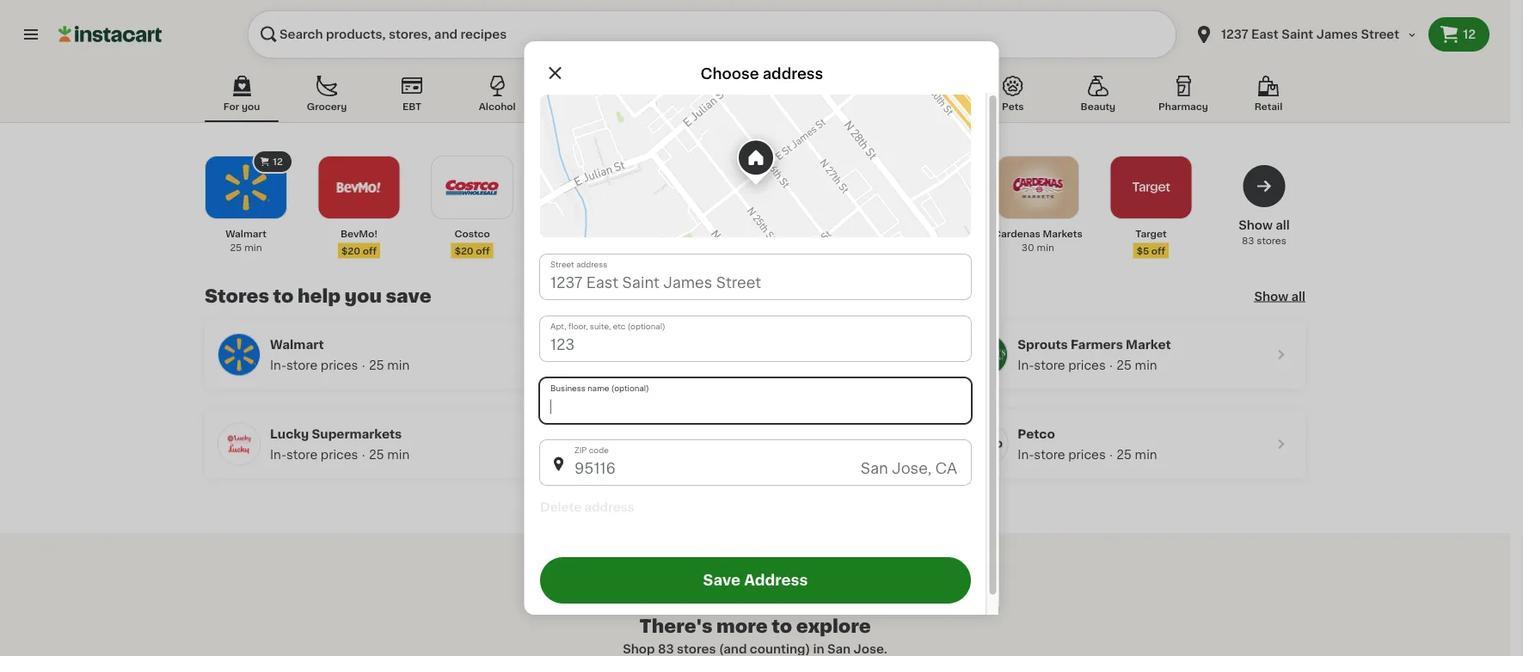 Task type: locate. For each thing, give the bounding box(es) containing it.
san jose, ca
[[860, 461, 957, 476]]

0 vertical spatial 30
[[1022, 243, 1035, 252]]

0 vertical spatial market
[[963, 229, 997, 239]]

1 vertical spatial market
[[1126, 338, 1171, 351]]

25 for lucky supermarkets
[[369, 449, 384, 461]]

83
[[1242, 236, 1255, 246], [658, 643, 674, 655]]

in-
[[270, 359, 286, 371], [644, 359, 660, 371], [1018, 359, 1034, 371], [270, 449, 286, 461], [1018, 449, 1034, 461]]

off down bevmo!
[[363, 246, 377, 255]]

2 vertical spatial   text field
[[540, 440, 971, 485]]

stores
[[1257, 236, 1287, 246], [677, 643, 716, 655]]

address
[[744, 573, 808, 588]]

25 min for walmart
[[369, 359, 410, 371]]

foodmaxx
[[560, 229, 611, 239]]

stores inside show all 83 stores
[[1257, 236, 1287, 246]]

0 vertical spatial you
[[242, 102, 260, 111]]

eleven
[[687, 229, 720, 239]]

1 vertical spatial 83
[[658, 643, 674, 655]]

alcohol button
[[460, 72, 534, 122]]

0 vertical spatial sprouts farmers market
[[880, 229, 997, 239]]

0 horizontal spatial $20
[[342, 246, 360, 255]]

1 horizontal spatial san
[[860, 461, 888, 476]]

store up lucky
[[286, 359, 318, 371]]

you right for
[[242, 102, 260, 111]]

in-store prices for sprouts farmers market
[[1018, 359, 1106, 371]]

in-store prices up petco
[[1018, 359, 1106, 371]]

1 horizontal spatial walmart
[[270, 338, 324, 351]]

store up walgreens
[[660, 359, 692, 371]]

jose.
[[854, 643, 888, 655]]

ebt
[[403, 102, 422, 111]]

safeway
[[791, 229, 833, 239]]

in- up petco
[[1018, 359, 1034, 371]]

bevmo! $20 off
[[341, 229, 378, 255]]

walmart down stores to help you save
[[270, 338, 324, 351]]

to
[[273, 287, 294, 305], [772, 618, 792, 636]]

show for show all 83 stores
[[1239, 219, 1273, 231]]

0 horizontal spatial farmers
[[921, 229, 961, 239]]

1 vertical spatial to
[[772, 618, 792, 636]]

  text field
[[540, 255, 971, 299], [540, 317, 971, 361], [540, 440, 971, 485]]

sprouts inside sprouts farmers market link
[[880, 229, 919, 239]]

0 vertical spatial to
[[273, 287, 294, 305]]

prices for sprouts farmers market
[[1068, 359, 1106, 371]]

  text field up   text field
[[540, 317, 971, 361]]

all for show all 83 stores
[[1276, 219, 1290, 231]]

in-store prices down petco
[[1018, 449, 1106, 461]]

map region
[[540, 95, 971, 237]]

1 horizontal spatial all
[[1292, 290, 1306, 302]]

1 horizontal spatial you
[[345, 287, 382, 305]]

in-store prices
[[270, 359, 358, 371], [644, 359, 732, 371], [1018, 359, 1106, 371], [270, 449, 358, 461], [1018, 449, 1106, 461]]

min
[[244, 243, 262, 252], [697, 243, 715, 252], [1037, 243, 1055, 252], [387, 359, 410, 371], [762, 359, 785, 371], [1135, 359, 1157, 371], [387, 449, 410, 461], [1135, 449, 1157, 461]]

1 vertical spatial sprouts
[[1018, 338, 1068, 351]]

off inside bevmo! $20 off
[[363, 246, 377, 255]]

0 vertical spatial all
[[1276, 219, 1290, 231]]

for you button
[[205, 72, 279, 122]]

83 down there's
[[658, 643, 674, 655]]

12 button
[[1429, 17, 1490, 52]]

market
[[963, 229, 997, 239], [1126, 338, 1171, 351]]

30
[[1022, 243, 1035, 252], [743, 359, 759, 371]]

store for petco
[[1034, 449, 1065, 461]]

min inside 7-eleven 20 min
[[697, 243, 715, 252]]

pickup button
[[891, 72, 965, 122]]

store up petco
[[1034, 359, 1065, 371]]

1 vertical spatial farmers
[[1071, 338, 1123, 351]]

walmart for walmart 25 min
[[226, 229, 267, 239]]

in- down lucky
[[270, 449, 286, 461]]

show for show all
[[1255, 290, 1289, 302]]

30 inside 'cardenas markets 30 min'
[[1022, 243, 1035, 252]]

0 horizontal spatial market
[[963, 229, 997, 239]]

$20
[[342, 246, 360, 255], [455, 246, 474, 255]]

in- for petco
[[1018, 449, 1034, 461]]

0 vertical spatial show
[[1239, 219, 1273, 231]]

walmart up the 'stores'
[[226, 229, 267, 239]]

supermarkets
[[312, 428, 402, 440]]

1 off from the left
[[363, 246, 377, 255]]

off for target $5 off
[[1152, 246, 1166, 255]]

there's more to explore shop 83 stores (and counting) in san jose.
[[623, 618, 888, 655]]

you
[[242, 102, 260, 111], [345, 287, 382, 305]]

1 vertical spatial you
[[345, 287, 382, 305]]

  text field down 7-eleven 20 min
[[540, 255, 971, 299]]

cardenas markets 30 min
[[994, 229, 1083, 252]]

you right help
[[345, 287, 382, 305]]

0 horizontal spatial 30
[[743, 359, 759, 371]]

0 vertical spatial sprouts
[[880, 229, 919, 239]]

address right delete
[[584, 501, 634, 514]]

0 horizontal spatial to
[[273, 287, 294, 305]]

store for walmart
[[286, 359, 318, 371]]

delete
[[540, 501, 581, 514]]

1 vertical spatial   text field
[[540, 317, 971, 361]]

show inside popup button
[[1255, 290, 1289, 302]]

2 horizontal spatial off
[[1152, 246, 1166, 255]]

0 horizontal spatial 12
[[273, 157, 283, 166]]

0 horizontal spatial you
[[242, 102, 260, 111]]

12
[[1463, 28, 1476, 40], [273, 157, 283, 166]]

0 vertical spatial farmers
[[921, 229, 961, 239]]

save
[[703, 573, 740, 588]]

all inside show all 83 stores
[[1276, 219, 1290, 231]]

in- down petco
[[1018, 449, 1034, 461]]

0 vertical spatial address
[[763, 67, 823, 81]]

san left jose,
[[860, 461, 888, 476]]

delete address button
[[540, 499, 634, 516]]

83 inside show all 83 stores
[[1242, 236, 1255, 246]]

30 up   text field
[[743, 359, 759, 371]]

stores down there's
[[677, 643, 716, 655]]

show up 'show all' popup button
[[1239, 219, 1273, 231]]

target
[[1136, 229, 1167, 239]]

83 up 'show all' popup button
[[1242, 236, 1255, 246]]

address for delete address
[[584, 501, 634, 514]]

off inside 'costco $20 off'
[[476, 246, 490, 255]]

in-store prices down lucky supermarkets
[[270, 449, 358, 461]]

stores
[[205, 287, 269, 305]]

0 vertical spatial 12
[[1463, 28, 1476, 40]]

address inside button
[[584, 501, 634, 514]]

1 horizontal spatial stores
[[1257, 236, 1287, 246]]

in- up lucky
[[270, 359, 286, 371]]

1 vertical spatial 12
[[273, 157, 283, 166]]

0 vertical spatial san
[[860, 461, 888, 476]]

1 vertical spatial show
[[1255, 290, 1289, 302]]

1 horizontal spatial to
[[772, 618, 792, 636]]

san
[[860, 461, 888, 476], [827, 643, 851, 655]]

2 $20 from the left
[[455, 246, 474, 255]]

san right in
[[827, 643, 851, 655]]

1 vertical spatial all
[[1292, 290, 1306, 302]]

all inside 'show all' popup button
[[1292, 290, 1306, 302]]

1 vertical spatial stores
[[677, 643, 716, 655]]

save
[[386, 287, 431, 305]]

stores to help you save tab panel
[[196, 150, 1314, 479]]

0 horizontal spatial 83
[[658, 643, 674, 655]]

in-store prices for lucky supermarkets
[[270, 449, 358, 461]]

stores up 'show all' popup button
[[1257, 236, 1287, 246]]

0 horizontal spatial all
[[1276, 219, 1290, 231]]

1 horizontal spatial $20
[[455, 246, 474, 255]]

in
[[813, 643, 825, 655]]

$20 down costco
[[455, 246, 474, 255]]

$20 for costco $20 off
[[455, 246, 474, 255]]

all for show all
[[1292, 290, 1306, 302]]

markets
[[1043, 229, 1083, 239]]

address
[[763, 67, 823, 81], [584, 501, 634, 514]]

all
[[1276, 219, 1290, 231], [1292, 290, 1306, 302]]

market inside sprouts farmers market link
[[963, 229, 997, 239]]

you inside tab panel
[[345, 287, 382, 305]]

25 min
[[369, 359, 410, 371], [1117, 359, 1157, 371], [369, 449, 410, 461], [1117, 449, 1157, 461]]

for you
[[223, 102, 260, 111]]

gifts
[[570, 102, 595, 111]]

sprouts
[[880, 229, 919, 239], [1018, 338, 1068, 351]]

to up counting) on the bottom of the page
[[772, 618, 792, 636]]

gifts button
[[546, 72, 620, 122]]

to left help
[[273, 287, 294, 305]]

prices
[[321, 359, 358, 371], [695, 359, 732, 371], [1068, 359, 1106, 371], [321, 449, 358, 461], [1068, 449, 1106, 461]]

off inside target $5 off
[[1152, 246, 1166, 255]]

in-store prices for petco
[[1018, 449, 1106, 461]]

help
[[298, 287, 341, 305]]

$20 inside bevmo! $20 off
[[342, 246, 360, 255]]

counting)
[[750, 643, 810, 655]]

1 $20 from the left
[[342, 246, 360, 255]]

0 horizontal spatial address
[[584, 501, 634, 514]]

address up convenience
[[763, 67, 823, 81]]

show inside show all 83 stores
[[1239, 219, 1273, 231]]

shop
[[623, 643, 655, 655]]

1 vertical spatial address
[[584, 501, 634, 514]]

  text field down   text field
[[540, 440, 971, 485]]

1 horizontal spatial market
[[1126, 338, 1171, 351]]

in-store prices down stores to help you save
[[270, 359, 358, 371]]

1 horizontal spatial 30
[[1022, 243, 1035, 252]]

sprouts farmers market
[[880, 229, 997, 239], [1018, 338, 1171, 351]]

off
[[363, 246, 377, 255], [476, 246, 490, 255], [1152, 246, 1166, 255]]

25
[[230, 243, 242, 252], [369, 359, 384, 371], [1117, 359, 1132, 371], [369, 449, 384, 461], [1117, 449, 1132, 461]]

walmart
[[226, 229, 267, 239], [270, 338, 324, 351]]

pickup
[[911, 102, 945, 111]]

1 horizontal spatial 83
[[1242, 236, 1255, 246]]

show
[[1239, 219, 1273, 231], [1255, 290, 1289, 302]]

25 min for lucky supermarkets
[[369, 449, 410, 461]]

stores inside there's more to explore shop 83 stores (and counting) in san jose.
[[677, 643, 716, 655]]

1 horizontal spatial off
[[476, 246, 490, 255]]

you inside "button"
[[242, 102, 260, 111]]

alcohol
[[479, 102, 516, 111]]

store down petco
[[1034, 449, 1065, 461]]

off down costco
[[476, 246, 490, 255]]

$20 inside 'costco $20 off'
[[455, 246, 474, 255]]

bevmo!
[[341, 229, 378, 239]]

1 vertical spatial walmart
[[270, 338, 324, 351]]

in-store prices up walgreens
[[644, 359, 732, 371]]

wholesale button
[[631, 72, 705, 122]]

0 horizontal spatial walmart
[[226, 229, 267, 239]]

0 horizontal spatial stores
[[677, 643, 716, 655]]

0 horizontal spatial sprouts farmers market
[[880, 229, 997, 239]]

0 vertical spatial stores
[[1257, 236, 1287, 246]]

3 off from the left
[[1152, 246, 1166, 255]]

off right $5
[[1152, 246, 1166, 255]]

0 vertical spatial walmart
[[226, 229, 267, 239]]

show down show all 83 stores
[[1255, 290, 1289, 302]]

choose
[[701, 67, 759, 81]]

store
[[286, 359, 318, 371], [660, 359, 692, 371], [1034, 359, 1065, 371], [286, 449, 318, 461], [1034, 449, 1065, 461]]

25 for petco
[[1117, 449, 1132, 461]]

0 vertical spatial 83
[[1242, 236, 1255, 246]]

ebt button
[[375, 72, 449, 122]]

0 horizontal spatial off
[[363, 246, 377, 255]]

1 vertical spatial san
[[827, 643, 851, 655]]

1 vertical spatial sprouts farmers market
[[1018, 338, 1171, 351]]

0 horizontal spatial san
[[827, 643, 851, 655]]

0 horizontal spatial sprouts
[[880, 229, 919, 239]]

1 horizontal spatial address
[[763, 67, 823, 81]]

30 down cardenas
[[1022, 243, 1035, 252]]

grocery
[[307, 102, 347, 111]]

1 horizontal spatial 12
[[1463, 28, 1476, 40]]

in- for walmart
[[270, 359, 286, 371]]

petco
[[1018, 428, 1055, 440]]

$20 down bevmo!
[[342, 246, 360, 255]]

2 off from the left
[[476, 246, 490, 255]]

$20 for bevmo! $20 off
[[342, 246, 360, 255]]

0 vertical spatial   text field
[[540, 255, 971, 299]]

store down lucky
[[286, 449, 318, 461]]

delete address
[[540, 501, 634, 514]]



Task type: vqa. For each thing, say whether or not it's contained in the screenshot.
QFC for QFC Your list will be shoppable at this store.
no



Task type: describe. For each thing, give the bounding box(es) containing it.
in- up walgreens
[[644, 359, 660, 371]]

show all
[[1255, 290, 1306, 302]]

in-store prices for walmart
[[270, 359, 358, 371]]

for
[[223, 102, 239, 111]]

show all button
[[1255, 288, 1306, 305]]

walgreens
[[644, 428, 712, 440]]

target $5 off
[[1136, 229, 1167, 255]]

1 vertical spatial 30
[[743, 359, 759, 371]]

12 inside stores to help you save tab panel
[[273, 157, 283, 166]]

lucky supermarkets
[[270, 428, 402, 440]]

7-
[[678, 229, 687, 239]]

save address button
[[540, 557, 971, 604]]

choose address
[[701, 67, 823, 81]]

ca
[[935, 461, 957, 476]]

(and
[[719, 643, 747, 655]]

explore
[[796, 618, 871, 636]]

in- for sprouts farmers market
[[1018, 359, 1034, 371]]

off for bevmo! $20 off
[[363, 246, 377, 255]]

form element
[[540, 299, 971, 604]]

off for costco $20 off
[[476, 246, 490, 255]]

20
[[682, 243, 695, 252]]

to inside stores to help you save tab panel
[[273, 287, 294, 305]]

in- for lucky supermarkets
[[270, 449, 286, 461]]

12 inside button
[[1463, 28, 1476, 40]]

30 min
[[743, 359, 785, 371]]

address for choose address
[[763, 67, 823, 81]]

grocery button
[[290, 72, 364, 122]]

convenience
[[723, 102, 788, 111]]

25 min for petco
[[1117, 449, 1157, 461]]

instacart image
[[58, 24, 162, 45]]

7-eleven 20 min
[[678, 229, 720, 252]]

san inside form element
[[860, 461, 888, 476]]

pharmacy button
[[1147, 72, 1221, 122]]

san inside there's more to explore shop 83 stores (and counting) in san jose.
[[827, 643, 851, 655]]

1 horizontal spatial sprouts
[[1018, 338, 1068, 351]]

costco
[[455, 229, 490, 239]]

walmart 25 min
[[226, 229, 267, 252]]

retail button
[[1232, 72, 1306, 122]]

retail
[[1255, 102, 1283, 111]]

prices for lucky supermarkets
[[321, 449, 358, 461]]

prices for walmart
[[321, 359, 358, 371]]

min inside walmart 25 min
[[244, 243, 262, 252]]

show all 83 stores
[[1239, 219, 1290, 246]]

1 horizontal spatial farmers
[[1071, 338, 1123, 351]]

save address
[[703, 573, 808, 588]]

more
[[717, 618, 768, 636]]

pets button
[[976, 72, 1050, 122]]

25 min for sprouts farmers market
[[1117, 359, 1157, 371]]

jose,
[[892, 461, 931, 476]]

beauty
[[1081, 102, 1116, 111]]

pharmacy
[[1159, 102, 1208, 111]]

choose address dialog
[[524, 41, 999, 615]]

costco $20 off
[[455, 229, 490, 255]]

$5
[[1137, 246, 1149, 255]]

shop categories tab list
[[205, 72, 1306, 122]]

store for lucky supermarkets
[[286, 449, 318, 461]]

1   text field from the top
[[540, 255, 971, 299]]

deals button
[[806, 72, 880, 122]]

convenience button
[[716, 72, 794, 122]]

prices for petco
[[1068, 449, 1106, 461]]

1 horizontal spatial sprouts farmers market
[[1018, 338, 1171, 351]]

cardenas
[[994, 229, 1041, 239]]

foodmaxx link
[[541, 156, 630, 255]]

25 for sprouts farmers market
[[1117, 359, 1132, 371]]

25 inside walmart 25 min
[[230, 243, 242, 252]]

there's
[[639, 618, 713, 636]]

25 for walmart
[[369, 359, 384, 371]]

to inside there's more to explore shop 83 stores (and counting) in san jose.
[[772, 618, 792, 636]]

deals
[[829, 102, 857, 111]]

lucky
[[270, 428, 309, 440]]

pets
[[1002, 102, 1024, 111]]

min inside 'cardenas markets 30 min'
[[1037, 243, 1055, 252]]

store for sprouts farmers market
[[1034, 359, 1065, 371]]

2   text field from the top
[[540, 317, 971, 361]]

3   text field from the top
[[540, 440, 971, 485]]

walmart for walmart
[[270, 338, 324, 351]]

stores to help you save
[[205, 287, 431, 305]]

83 inside there's more to explore shop 83 stores (and counting) in san jose.
[[658, 643, 674, 655]]

sprouts farmers market link
[[880, 156, 997, 255]]

  text field
[[540, 378, 971, 423]]

beauty button
[[1061, 72, 1135, 122]]

wholesale
[[642, 102, 693, 111]]

walgreens link
[[579, 410, 932, 479]]

safeway link
[[767, 156, 857, 255]]



